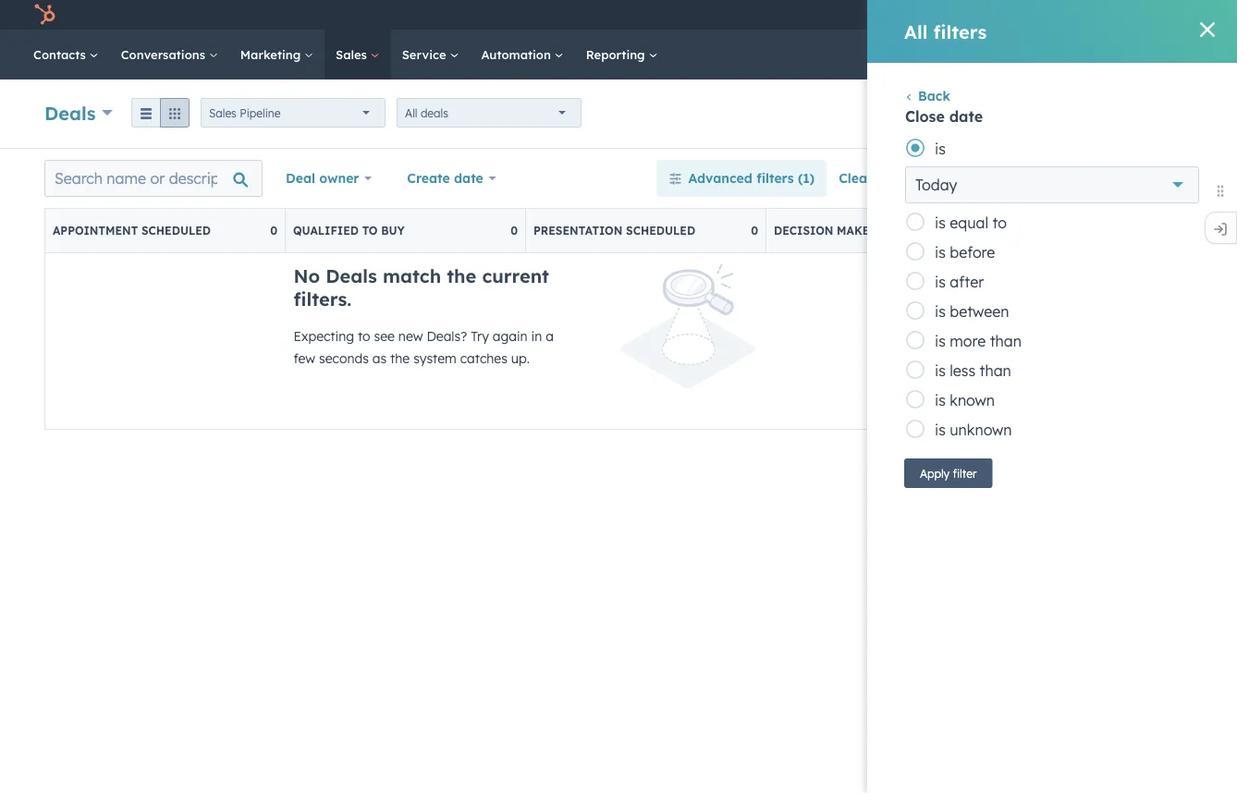 Task type: vqa. For each thing, say whether or not it's contained in the screenshot.
Facebook Ads properties
no



Task type: locate. For each thing, give the bounding box(es) containing it.
0 left qualified on the left
[[270, 224, 278, 238]]

0 for appointment scheduled
[[270, 224, 278, 238]]

1 vertical spatial the
[[391, 351, 410, 367]]

9 is from the top
[[935, 421, 946, 439]]

buy
[[381, 224, 405, 238]]

is left equal
[[935, 214, 946, 232]]

1 vertical spatial all
[[405, 106, 418, 120]]

0 vertical spatial deals
[[44, 101, 96, 124]]

actions
[[972, 170, 1018, 186]]

6 is from the top
[[935, 332, 946, 351]]

apply filter
[[921, 467, 977, 481]]

deals down the contacts link on the top left of the page
[[44, 101, 96, 124]]

is unknown
[[935, 421, 1013, 439]]

owner
[[319, 170, 359, 186]]

4 0 from the left
[[992, 224, 999, 238]]

scheduled down search name or description search field
[[142, 224, 211, 238]]

board actions
[[929, 170, 1018, 186]]

0 horizontal spatial all
[[405, 106, 418, 120]]

1 horizontal spatial the
[[447, 265, 477, 288]]

close image
[[1201, 22, 1216, 37]]

0 vertical spatial than
[[991, 332, 1022, 351]]

is down 'in'
[[935, 243, 946, 262]]

expecting to see new deals? try again in a few seconds as the system catches up.
[[294, 328, 554, 367]]

2 is from the top
[[935, 214, 946, 232]]

1 horizontal spatial deals
[[326, 265, 377, 288]]

1 vertical spatial sales
[[209, 106, 237, 120]]

actions
[[945, 107, 984, 121]]

date right create
[[454, 170, 484, 186]]

conversations
[[121, 47, 209, 62]]

2 vertical spatial all
[[877, 170, 894, 186]]

(1)
[[798, 170, 815, 186]]

is left the less
[[935, 362, 946, 380]]

all for all filters
[[905, 20, 928, 43]]

help button
[[979, 0, 1010, 30]]

is down "is after"
[[935, 303, 946, 321]]

up.
[[511, 351, 530, 367]]

deals inside deals popup button
[[44, 101, 96, 124]]

search image
[[1199, 48, 1212, 61]]

catches
[[461, 351, 508, 367]]

upgrade link
[[909, 5, 932, 25]]

sales left "service"
[[336, 47, 371, 62]]

to left buy
[[362, 224, 378, 238]]

0 horizontal spatial scheduled
[[142, 224, 211, 238]]

0 vertical spatial the
[[447, 265, 477, 288]]

sales for sales pipeline
[[209, 106, 237, 120]]

filters
[[934, 20, 987, 43], [757, 170, 794, 186]]

is left 'after'
[[935, 273, 946, 291]]

Search HubSpot search field
[[978, 39, 1205, 70]]

deals banner
[[44, 93, 1193, 130]]

pipeline
[[240, 106, 281, 120]]

today
[[916, 176, 958, 194]]

0 vertical spatial date
[[950, 107, 984, 126]]

contacts
[[33, 47, 89, 62]]

1 vertical spatial filters
[[757, 170, 794, 186]]

filters for advanced
[[757, 170, 794, 186]]

1 vertical spatial deals
[[326, 265, 377, 288]]

1 horizontal spatial date
[[950, 107, 984, 126]]

mateo roberts image
[[1087, 6, 1104, 23]]

0 up current
[[511, 224, 518, 238]]

company 902
[[1107, 7, 1186, 22]]

is up board
[[935, 140, 946, 158]]

3 is from the top
[[935, 243, 946, 262]]

than
[[991, 332, 1022, 351], [980, 362, 1012, 380]]

deal
[[286, 170, 316, 186]]

8 is from the top
[[935, 391, 946, 410]]

0 horizontal spatial filters
[[757, 170, 794, 186]]

filters inside button
[[757, 170, 794, 186]]

the right 'match'
[[447, 265, 477, 288]]

try
[[471, 328, 489, 345]]

all right clear
[[877, 170, 894, 186]]

board
[[929, 170, 968, 186]]

conversations link
[[110, 30, 229, 80]]

the right as
[[391, 351, 410, 367]]

1 is from the top
[[935, 140, 946, 158]]

marketing
[[240, 47, 304, 62]]

1 vertical spatial than
[[980, 362, 1012, 380]]

deals right the no at left top
[[326, 265, 377, 288]]

contract sent
[[1015, 224, 1111, 238]]

all inside "popup button"
[[405, 106, 418, 120]]

4 is from the top
[[935, 273, 946, 291]]

all left deals
[[405, 106, 418, 120]]

scheduled
[[142, 224, 211, 238], [626, 224, 696, 238]]

than right the less
[[980, 362, 1012, 380]]

0 vertical spatial sales
[[336, 47, 371, 62]]

current
[[482, 265, 550, 288]]

1 0 from the left
[[270, 224, 278, 238]]

again
[[493, 328, 528, 345]]

is left known
[[935, 391, 946, 410]]

0 vertical spatial all
[[905, 20, 928, 43]]

than for is less than
[[980, 362, 1012, 380]]

filters for all
[[934, 20, 987, 43]]

advanced
[[689, 170, 753, 186]]

all left the marketplaces icon
[[905, 20, 928, 43]]

is
[[935, 140, 946, 158], [935, 214, 946, 232], [935, 243, 946, 262], [935, 273, 946, 291], [935, 303, 946, 321], [935, 332, 946, 351], [935, 362, 946, 380], [935, 391, 946, 410], [935, 421, 946, 439]]

contract
[[1015, 224, 1077, 238]]

to inside expecting to see new deals? try again in a few seconds as the system catches up.
[[358, 328, 371, 345]]

filter
[[953, 467, 977, 481]]

no deals match the current filters.
[[294, 265, 550, 311]]

0 horizontal spatial deals
[[44, 101, 96, 124]]

is less than
[[935, 362, 1012, 380]]

system
[[414, 351, 457, 367]]

appointment
[[53, 224, 138, 238]]

create
[[407, 170, 450, 186]]

1 vertical spatial date
[[454, 170, 484, 186]]

between
[[950, 303, 1010, 321]]

all
[[905, 20, 928, 43], [405, 106, 418, 120], [877, 170, 894, 186]]

to for buy
[[362, 224, 378, 238]]

notifications image
[[1048, 8, 1065, 25]]

automation
[[481, 47, 555, 62]]

3 0 from the left
[[751, 224, 759, 238]]

7 is from the top
[[935, 362, 946, 380]]

all filters
[[905, 20, 987, 43]]

1 horizontal spatial all
[[877, 170, 894, 186]]

0 horizontal spatial sales
[[209, 106, 237, 120]]

is down is known
[[935, 421, 946, 439]]

equal
[[950, 214, 989, 232]]

2 scheduled from the left
[[626, 224, 696, 238]]

deals
[[44, 101, 96, 124], [326, 265, 377, 288]]

0 vertical spatial filters
[[934, 20, 987, 43]]

date inside 'create date' popup button
[[454, 170, 484, 186]]

actions button
[[930, 99, 1011, 129]]

0 horizontal spatial date
[[454, 170, 484, 186]]

is for is after
[[935, 273, 946, 291]]

0 for qualified to buy
[[511, 224, 518, 238]]

advanced filters (1) button
[[657, 160, 827, 197]]

0 right equal
[[992, 224, 999, 238]]

is left more
[[935, 332, 946, 351]]

0 horizontal spatial the
[[391, 351, 410, 367]]

presentation
[[534, 224, 623, 238]]

0 for presentation scheduled
[[751, 224, 759, 238]]

deals inside no deals match the current filters.
[[326, 265, 377, 288]]

sales left pipeline
[[209, 106, 237, 120]]

presentation scheduled
[[534, 224, 696, 238]]

appointment scheduled
[[53, 224, 211, 238]]

deal owner button
[[274, 160, 384, 197]]

no
[[294, 265, 320, 288]]

902
[[1166, 7, 1186, 22]]

date for create date
[[454, 170, 484, 186]]

scheduled down advanced
[[626, 224, 696, 238]]

to right equal
[[993, 214, 1008, 232]]

group
[[131, 98, 190, 128]]

sales inside popup button
[[209, 106, 237, 120]]

marketplaces image
[[947, 8, 964, 25]]

5 is from the top
[[935, 303, 946, 321]]

date down back
[[950, 107, 984, 126]]

marketplaces button
[[936, 0, 975, 30]]

0 left decision
[[751, 224, 759, 238]]

all for all deals
[[405, 106, 418, 120]]

notifications button
[[1041, 0, 1072, 30]]

back
[[919, 88, 951, 104]]

1 horizontal spatial scheduled
[[626, 224, 696, 238]]

1 horizontal spatial sales
[[336, 47, 371, 62]]

1 horizontal spatial filters
[[934, 20, 987, 43]]

than right more
[[991, 332, 1022, 351]]

than for is more than
[[991, 332, 1022, 351]]

is between
[[935, 303, 1010, 321]]

1 scheduled from the left
[[142, 224, 211, 238]]

to left see
[[358, 328, 371, 345]]

2 0 from the left
[[511, 224, 518, 238]]

2 horizontal spatial all
[[905, 20, 928, 43]]

automation link
[[470, 30, 575, 80]]



Task type: describe. For each thing, give the bounding box(es) containing it.
is equal to
[[935, 214, 1008, 232]]

clear all
[[839, 170, 894, 186]]

company 902 menu
[[908, 0, 1216, 30]]

all deals
[[405, 106, 449, 120]]

qualified to buy
[[293, 224, 405, 238]]

deal owner
[[286, 170, 359, 186]]

decision
[[774, 224, 834, 238]]

is for is known
[[935, 391, 946, 410]]

all deals button
[[397, 98, 582, 128]]

deals button
[[44, 99, 113, 126]]

is for is equal to
[[935, 214, 946, 232]]

Search name or description search field
[[44, 160, 263, 197]]

back button
[[905, 88, 951, 104]]

advanced filters (1)
[[689, 170, 815, 186]]

hubspot link
[[22, 4, 69, 26]]

is for is before
[[935, 243, 946, 262]]

close
[[906, 107, 945, 126]]

apply filter button
[[905, 459, 993, 489]]

all inside "button"
[[877, 170, 894, 186]]

upgrade image
[[913, 8, 929, 25]]

is for is less than
[[935, 362, 946, 380]]

more
[[950, 332, 986, 351]]

settings image
[[1017, 8, 1034, 25]]

settings link
[[1014, 5, 1037, 25]]

sales pipeline button
[[201, 98, 386, 128]]

unknown
[[950, 421, 1013, 439]]

a
[[546, 328, 554, 345]]

create date
[[407, 170, 484, 186]]

scheduled for presentation scheduled
[[626, 224, 696, 238]]

help image
[[986, 8, 1003, 25]]

the inside no deals match the current filters.
[[447, 265, 477, 288]]

seconds
[[319, 351, 369, 367]]

close date
[[906, 107, 984, 126]]

save view
[[1106, 170, 1170, 186]]

is after
[[935, 273, 985, 291]]

group inside deals "banner"
[[131, 98, 190, 128]]

company
[[1107, 7, 1162, 22]]

is more than
[[935, 332, 1022, 351]]

reporting
[[586, 47, 649, 62]]

match
[[383, 265, 441, 288]]

deals
[[421, 106, 449, 120]]

contacts link
[[22, 30, 110, 80]]

to for see
[[358, 328, 371, 345]]

board actions button
[[906, 160, 1052, 197]]

clear all button
[[827, 160, 906, 197]]

less
[[950, 362, 976, 380]]

the inside expecting to see new deals? try again in a few seconds as the system catches up.
[[391, 351, 410, 367]]

is for is between
[[935, 303, 946, 321]]

is for is more than
[[935, 332, 946, 351]]

sent
[[1081, 224, 1111, 238]]

sales pipeline
[[209, 106, 281, 120]]

hubspot image
[[33, 4, 56, 26]]

scheduled for appointment scheduled
[[142, 224, 211, 238]]

is for is unknown
[[935, 421, 946, 439]]

in
[[532, 328, 542, 345]]

today button
[[906, 167, 1200, 204]]

is known
[[935, 391, 996, 410]]

few
[[294, 351, 316, 367]]

new
[[399, 328, 423, 345]]

save view button
[[1063, 160, 1193, 197]]

company 902 button
[[1076, 0, 1214, 30]]

deals?
[[427, 328, 467, 345]]

save
[[1106, 170, 1137, 186]]

reporting link
[[575, 30, 669, 80]]

view
[[1141, 170, 1170, 186]]

see
[[374, 328, 395, 345]]

is for is
[[935, 140, 946, 158]]

maker
[[837, 224, 878, 238]]

date for close date
[[950, 107, 984, 126]]

in
[[934, 224, 949, 238]]

decision maker bought-in
[[774, 224, 949, 238]]

bought-
[[881, 224, 934, 238]]

expecting
[[294, 328, 354, 345]]

before
[[950, 243, 996, 262]]

service
[[402, 47, 450, 62]]

service link
[[391, 30, 470, 80]]

as
[[373, 351, 387, 367]]

filters.
[[294, 288, 352, 311]]

apply
[[921, 467, 950, 481]]

0 for decision maker bought-in
[[992, 224, 999, 238]]

search button
[[1190, 39, 1221, 70]]

is before
[[935, 243, 996, 262]]

clear
[[839, 170, 874, 186]]

qualified
[[293, 224, 359, 238]]

sales for sales
[[336, 47, 371, 62]]



